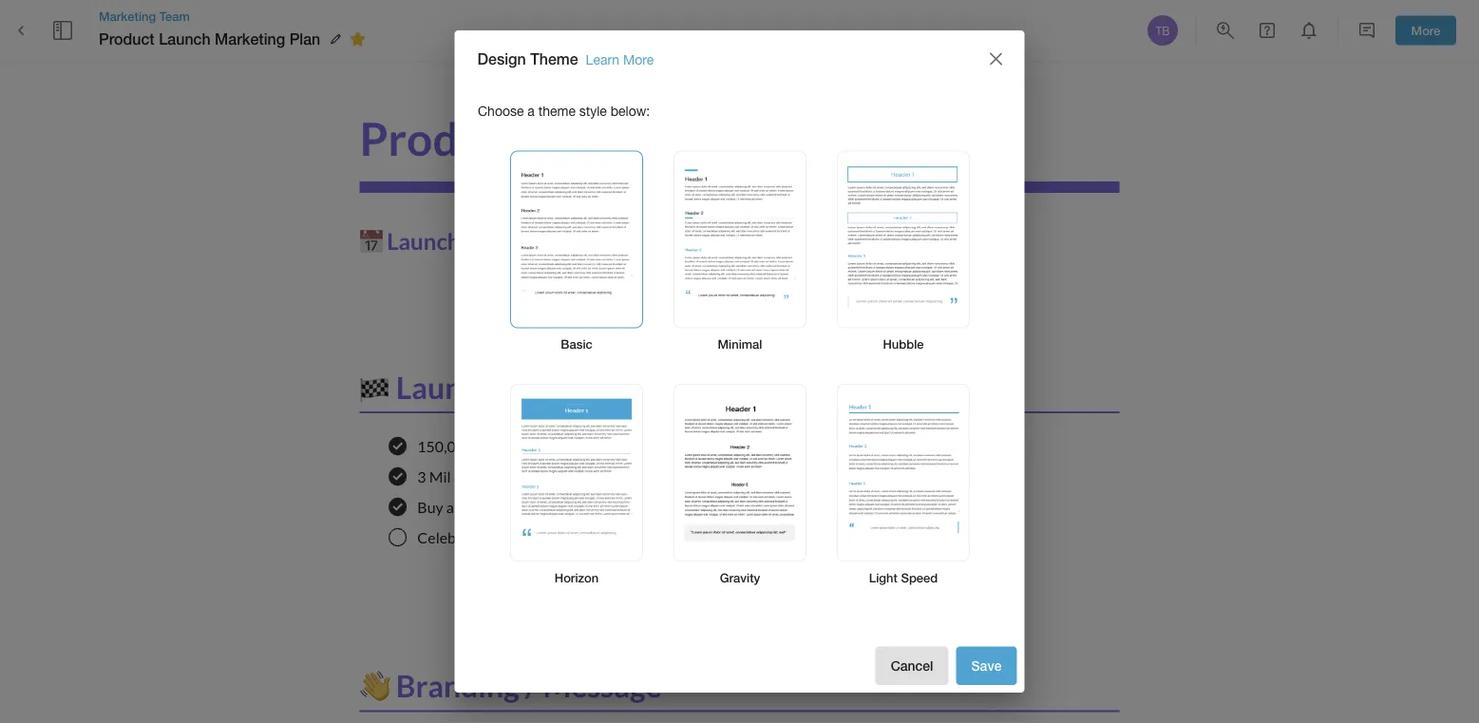 Task type: describe. For each thing, give the bounding box(es) containing it.
🏁
[[360, 369, 390, 405]]

🏁 launch goals
[[360, 369, 577, 405]]

marketing team
[[99, 8, 190, 23]]

learn
[[586, 52, 620, 67]]

light speed
[[869, 570, 938, 584]]

more button
[[1396, 16, 1457, 45]]

buy
[[417, 498, 444, 517]]

my
[[553, 498, 573, 517]]

old
[[576, 498, 597, 517]]

jan
[[525, 227, 560, 254]]

team
[[159, 8, 190, 23]]

gravity
[[720, 570, 760, 584]]

launch down learn
[[533, 111, 680, 165]]

launch up 150,000
[[396, 369, 494, 405]]

a for buy
[[446, 498, 454, 517]]

media
[[496, 468, 538, 486]]

2 vertical spatial marketing
[[689, 111, 901, 165]]

1 vertical spatial plan
[[910, 111, 1001, 165]]

basic
[[560, 337, 592, 351]]

branding
[[396, 668, 520, 704]]

launch right 📅
[[387, 227, 460, 254]]

📅
[[360, 227, 383, 254]]

light
[[869, 570, 897, 584]]

celebrate
[[417, 529, 483, 547]]

design theme dialog
[[455, 30, 1025, 693]]

save
[[972, 658, 1002, 674]]

marketing team link
[[99, 8, 372, 25]]

more inside design theme learn more
[[623, 52, 654, 67]]

horizon
[[554, 570, 598, 584]]

1 horizontal spatial marketing
[[215, 30, 285, 48]]

remove favorite image
[[346, 28, 369, 50]]

📅 launch date: jan 1, 2022
[[360, 227, 640, 254]]

cancel button
[[876, 647, 949, 685]]

launch down the team
[[159, 30, 211, 48]]

impressions
[[541, 468, 621, 486]]

sell
[[528, 498, 550, 517]]

theme
[[530, 50, 578, 68]]

0 vertical spatial product launch marketing plan
[[99, 30, 321, 48]]



Task type: vqa. For each thing, say whether or not it's contained in the screenshot.
"More" in More BUTTON
yes



Task type: locate. For each thing, give the bounding box(es) containing it.
1 vertical spatial product launch marketing plan
[[360, 111, 1001, 165]]

house!
[[545, 529, 590, 547]]

mil
[[429, 468, 451, 486]]

downloads
[[545, 437, 617, 456]]

👋
[[360, 668, 390, 704]]

1,
[[565, 227, 583, 254]]

a
[[527, 103, 534, 118], [446, 498, 454, 517], [534, 529, 542, 547]]

0 vertical spatial plan
[[290, 30, 321, 48]]

goals
[[500, 369, 577, 405]]

product
[[99, 30, 155, 48], [360, 111, 524, 165]]

message
[[543, 668, 662, 704]]

0 horizontal spatial marketing
[[99, 8, 156, 23]]

/
[[525, 668, 537, 704]]

design
[[478, 50, 526, 68]]

1 horizontal spatial plan
[[910, 111, 1001, 165]]

150,000
[[417, 437, 474, 456]]

150,000 thousand downloads
[[417, 437, 617, 456]]

choose a theme style below:
[[478, 103, 650, 118]]

and
[[500, 498, 525, 517]]

0 horizontal spatial more
[[623, 52, 654, 67]]

learn more link
[[586, 52, 654, 67]]

thousand
[[477, 437, 542, 456]]

one!
[[600, 498, 630, 517]]

a right buy
[[446, 498, 454, 517]]

marketing
[[99, 8, 156, 23], [215, 30, 285, 48], [689, 111, 901, 165]]

0 horizontal spatial product
[[99, 30, 155, 48]]

a for choose
[[527, 103, 534, 118]]

a left theme
[[527, 103, 534, 118]]

3 mil social media impressions
[[417, 468, 621, 486]]

1 horizontal spatial product
[[360, 111, 524, 165]]

design theme learn more
[[478, 50, 654, 68]]

3
[[417, 468, 426, 486]]

social
[[454, 468, 493, 486]]

a right buying
[[534, 529, 542, 547]]

2 horizontal spatial marketing
[[689, 111, 901, 165]]

speed
[[901, 570, 938, 584]]

choose
[[478, 103, 524, 118]]

buy a house and sell my old one!
[[417, 498, 630, 517]]

0 vertical spatial more
[[1412, 23, 1441, 38]]

hubble
[[883, 337, 924, 351]]

style
[[579, 103, 607, 118]]

more inside "button"
[[1412, 23, 1441, 38]]

1 vertical spatial marketing
[[215, 30, 285, 48]]

minimal
[[718, 337, 762, 351]]

2 vertical spatial a
[[534, 529, 542, 547]]

1 vertical spatial product
[[360, 111, 524, 165]]

tb button
[[1145, 12, 1181, 48]]

0 vertical spatial product
[[99, 30, 155, 48]]

launch
[[159, 30, 211, 48], [533, 111, 680, 165], [387, 227, 460, 254], [396, 369, 494, 405]]

more
[[1412, 23, 1441, 38], [623, 52, 654, 67]]

house
[[457, 498, 497, 517]]

1 horizontal spatial more
[[1412, 23, 1441, 38]]

plan
[[290, 30, 321, 48], [910, 111, 1001, 165]]

1 vertical spatial a
[[446, 498, 454, 517]]

0 vertical spatial marketing
[[99, 8, 156, 23]]

0 horizontal spatial product launch marketing plan
[[99, 30, 321, 48]]

0 horizontal spatial plan
[[290, 30, 321, 48]]

0 vertical spatial a
[[527, 103, 534, 118]]

👋 branding / message
[[360, 668, 662, 704]]

2022
[[587, 227, 640, 254]]

celebrate buying a house!
[[417, 529, 590, 547]]

product launch marketing plan
[[99, 30, 321, 48], [360, 111, 1001, 165]]

date:
[[465, 227, 521, 254]]

1 vertical spatial more
[[623, 52, 654, 67]]

buying
[[486, 529, 531, 547]]

below:
[[610, 103, 650, 118]]

tb
[[1156, 24, 1170, 37]]

1 horizontal spatial product launch marketing plan
[[360, 111, 1001, 165]]

theme
[[538, 103, 575, 118]]

save button
[[956, 647, 1017, 685]]

cancel
[[891, 658, 934, 674]]

a inside design theme dialog
[[527, 103, 534, 118]]



